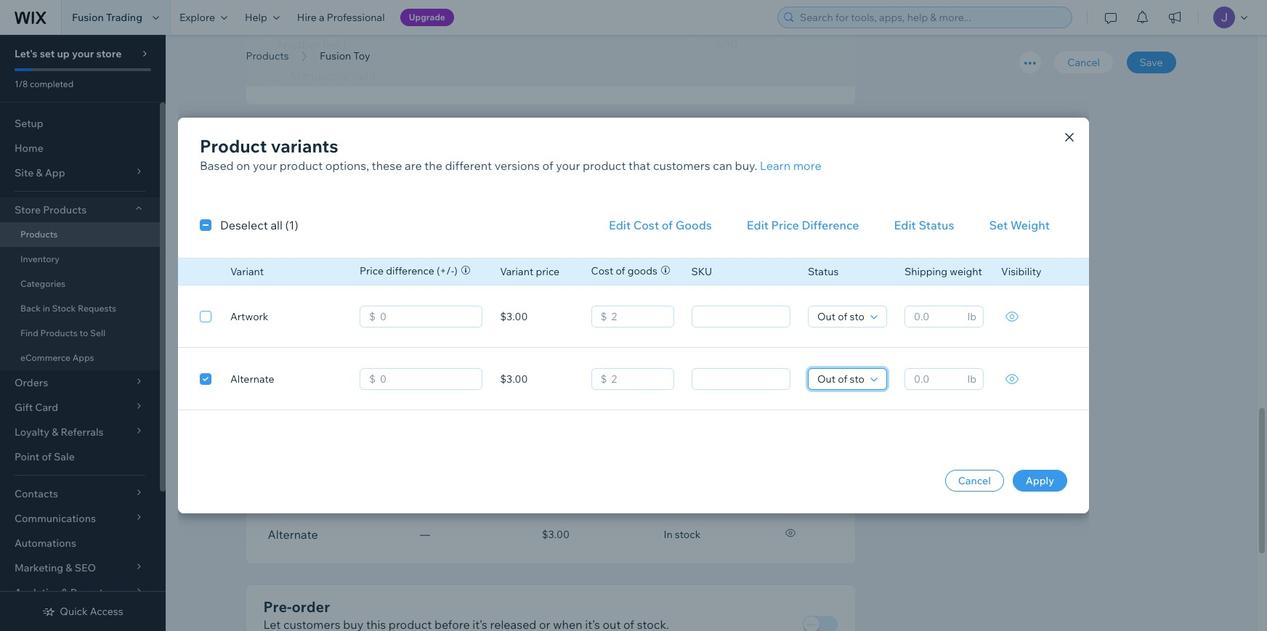Task type: locate. For each thing, give the bounding box(es) containing it.
1 horizontal spatial your
[[253, 158, 277, 173]]

set
[[989, 218, 1008, 233]]

0 vertical spatial cancel button
[[1055, 52, 1113, 73]]

manage for manage variants
[[263, 390, 320, 408]]

None checkbox
[[200, 308, 211, 325]]

0 number field for alternate
[[376, 369, 478, 390]]

2 variant from the left
[[500, 265, 534, 278]]

$ for 0 number field associated with alternate
[[369, 373, 376, 386]]

edit inside edit button
[[796, 392, 818, 407]]

0 vertical spatial variants
[[271, 135, 338, 157]]

2 number field for alternate
[[607, 369, 669, 390]]

edit
[[609, 218, 631, 233], [747, 218, 769, 233], [894, 218, 916, 233], [796, 392, 818, 407]]

0 vertical spatial manage
[[263, 163, 307, 178]]

0 horizontal spatial your
[[72, 47, 94, 60]]

0.0 number field
[[910, 307, 964, 327], [910, 369, 964, 390]]

cancel
[[1068, 56, 1100, 69], [958, 475, 991, 488]]

1 vertical spatial cost
[[591, 265, 614, 278]]

0 horizontal spatial cancel
[[958, 475, 991, 488]]

your right versions
[[556, 158, 580, 173]]

quick
[[60, 605, 88, 618]]

stock
[[52, 303, 76, 314]]

variants for product
[[271, 135, 338, 157]]

product right this
[[397, 163, 440, 178]]

products down help button
[[246, 49, 289, 63]]

variant for variant price
[[500, 265, 534, 278]]

automations link
[[0, 531, 160, 556]]

0 vertical spatial cost
[[634, 218, 659, 233]]

0 vertical spatial fusion
[[72, 11, 104, 24]]

product up on
[[200, 135, 267, 157]]

2 0 number field from the top
[[376, 369, 478, 390]]

the right are
[[425, 158, 443, 173]]

manage inside product options manage the options this product comes in.
[[263, 163, 307, 178]]

variant
[[564, 320, 601, 335]]

point
[[15, 451, 39, 464]]

1 vertical spatial cancel button
[[945, 470, 1004, 492]]

products inside form
[[246, 49, 289, 63]]

products link down store products
[[0, 222, 160, 247]]

of
[[543, 158, 553, 173], [662, 218, 673, 233], [616, 265, 625, 278], [42, 451, 52, 464]]

help button
[[236, 0, 288, 35]]

1 horizontal spatial fusion
[[320, 49, 351, 63]]

0 horizontal spatial variant
[[230, 265, 264, 278]]

product for product variants
[[200, 135, 267, 157]]

0 horizontal spatial cost
[[591, 265, 614, 278]]

products link inside sidebar element
[[0, 222, 160, 247]]

status
[[919, 218, 955, 233], [808, 265, 839, 278]]

option
[[351, 263, 389, 278]]

comes
[[442, 163, 478, 178]]

0 vertical spatial 2 number field
[[607, 307, 669, 327]]

1 horizontal spatial variant
[[500, 265, 534, 278]]

shipping weight
[[905, 265, 982, 278]]

categories
[[20, 278, 66, 289]]

home link
[[0, 136, 160, 161]]

back in stock requests
[[20, 303, 116, 314]]

alternate up 'pre-order'
[[268, 528, 318, 542]]

1 vertical spatial status
[[808, 265, 839, 278]]

versions
[[495, 158, 540, 173]]

1 variant from the left
[[230, 265, 264, 278]]

options up the options,
[[323, 139, 376, 157]]

variant left "price"
[[500, 265, 534, 278]]

1 vertical spatial cancel
[[958, 475, 991, 488]]

each
[[489, 320, 515, 335]]

1 horizontal spatial the
[[425, 158, 443, 173]]

edit inside edit status "button"
[[894, 218, 916, 233]]

0 vertical spatial price
[[772, 218, 799, 233]]

)
[[454, 265, 458, 278]]

cost inside button
[[634, 218, 659, 233]]

1/8
[[15, 78, 28, 89]]

0 vertical spatial 0.0 number field
[[910, 307, 964, 327]]

product inside product options manage the options this product comes in.
[[263, 139, 319, 157]]

explore
[[180, 11, 215, 24]]

1 horizontal spatial cancel button
[[1055, 52, 1113, 73]]

setup
[[15, 117, 43, 130]]

status inside "button"
[[919, 218, 955, 233]]

back
[[20, 303, 41, 314]]

2 vertical spatial manage
[[263, 390, 320, 408]]

1 vertical spatial 0.0 number field
[[910, 369, 964, 390]]

status up shipping weight
[[919, 218, 955, 233]]

1 vertical spatial 0 number field
[[376, 369, 478, 390]]

your right up at the left top of the page
[[72, 47, 94, 60]]

1 vertical spatial products link
[[0, 222, 160, 247]]

—
[[420, 529, 430, 542]]

1 2 number field from the top
[[607, 307, 669, 327]]

0 vertical spatial products link
[[239, 49, 296, 63]]

products link down help button
[[239, 49, 296, 63]]

mandatory
[[290, 69, 349, 83]]

1 lb from the top
[[968, 310, 977, 323]]

$ left and
[[369, 310, 376, 323]]

edit for edit price difference
[[747, 218, 769, 233]]

variant left add
[[230, 265, 264, 278]]

cancel inside form
[[1068, 56, 1100, 69]]

$3.00 for artwork
[[500, 310, 528, 323]]

None number field
[[708, 32, 785, 58]]

0 vertical spatial 0 number field
[[376, 307, 478, 327]]

lb
[[968, 310, 977, 323], [968, 373, 977, 386]]

fusion left trading on the top of the page
[[72, 11, 104, 24]]

options,
[[325, 158, 369, 173]]

completed
[[30, 78, 74, 89]]

lb for artwork
[[968, 310, 977, 323]]

product
[[200, 135, 267, 157], [263, 139, 319, 157]]

for
[[471, 320, 487, 335]]

2 number field down info tooltip 'icon'
[[607, 369, 669, 390]]

requests
[[78, 303, 116, 314]]

cost up goods
[[634, 218, 659, 233]]

2 number field for artwork
[[607, 307, 669, 327]]

variant for variant
[[230, 265, 264, 278]]

1 0.0 number field from the top
[[910, 307, 964, 327]]

products link inside form
[[239, 49, 296, 63]]

edit for edit status
[[894, 218, 916, 233]]

weight
[[1011, 218, 1050, 233]]

2 vertical spatial $3.00
[[542, 529, 570, 542]]

setup link
[[0, 111, 160, 136]]

upgrade
[[409, 12, 445, 23]]

edit status button
[[877, 212, 972, 238]]

options
[[323, 139, 376, 157], [331, 163, 372, 178]]

0 number field
[[376, 307, 478, 327], [376, 369, 478, 390]]

options left this
[[331, 163, 372, 178]]

store
[[96, 47, 122, 60]]

alternate
[[230, 373, 274, 386], [268, 528, 318, 542]]

None checkbox
[[200, 370, 211, 388]]

upgrade button
[[400, 9, 454, 26]]

1 horizontal spatial status
[[919, 218, 955, 233]]

0 horizontal spatial fusion
[[72, 11, 104, 24]]

access
[[90, 605, 123, 618]]

1 vertical spatial $3.00
[[500, 373, 528, 386]]

edit inside edit price difference button
[[747, 218, 769, 233]]

edit inside edit cost of goods button
[[609, 218, 631, 233]]

the inside product variants based on your product options, these are the different versions of your product that customers can buy. learn more
[[425, 158, 443, 173]]

product left that on the top
[[583, 158, 626, 173]]

store products button
[[0, 198, 160, 222]]

hire a professional
[[297, 11, 385, 24]]

inventory link
[[0, 247, 160, 272]]

1 horizontal spatial cost
[[634, 218, 659, 233]]

lb for alternate
[[968, 373, 977, 386]]

learn more link
[[760, 157, 822, 174]]

inventory
[[20, 254, 60, 265]]

save button
[[1127, 52, 1176, 73]]

pre-order
[[263, 598, 330, 617]]

let's
[[15, 47, 37, 60]]

variants inside form
[[323, 390, 379, 408]]

different
[[445, 158, 492, 173]]

0 vertical spatial cancel
[[1068, 56, 1100, 69]]

product left the options,
[[280, 158, 323, 173]]

2 lb from the top
[[968, 373, 977, 386]]

cancel button left "apply" button
[[945, 470, 1004, 492]]

fusion toy
[[320, 49, 370, 63]]

product up colors at the top
[[263, 139, 319, 157]]

on
[[236, 158, 250, 173]]

2 2 number field from the top
[[607, 369, 669, 390]]

products link
[[239, 49, 296, 63], [0, 222, 160, 247]]

1 horizontal spatial cancel
[[1068, 56, 1100, 69]]

the inside product options manage the options this product comes in.
[[310, 163, 328, 178]]

sell
[[90, 328, 105, 339]]

artwork
[[230, 310, 268, 323]]

1 vertical spatial lb
[[968, 373, 977, 386]]

ecommerce apps link
[[0, 346, 160, 371]]

$ down info tooltip 'icon'
[[601, 373, 607, 386]]

and
[[395, 320, 415, 335]]

variant price
[[500, 265, 560, 278]]

$
[[369, 310, 376, 323], [601, 310, 607, 323], [369, 373, 376, 386], [601, 373, 607, 386]]

1 vertical spatial manage
[[308, 320, 352, 335]]

cancel left "apply" button
[[958, 475, 991, 488]]

0 vertical spatial options
[[323, 139, 376, 157]]

0 number field down difference
[[376, 307, 478, 327]]

manage for manage pricing and inventory for each product variant
[[308, 320, 352, 335]]

manage pricing and inventory for each product variant
[[308, 320, 601, 335]]

1 vertical spatial alternate
[[268, 528, 318, 542]]

1 vertical spatial variants
[[323, 390, 379, 408]]

$3.00
[[500, 310, 528, 323], [500, 373, 528, 386], [542, 529, 570, 542]]

None field
[[697, 307, 786, 327], [813, 307, 866, 327], [697, 369, 786, 390], [813, 369, 866, 390], [697, 307, 786, 327], [813, 307, 866, 327], [697, 369, 786, 390], [813, 369, 866, 390]]

2 number field down goods
[[607, 307, 669, 327]]

products right store
[[43, 203, 87, 217]]

products up the "inventory"
[[20, 229, 58, 240]]

form
[[166, 0, 1267, 632]]

shipping
[[905, 265, 948, 278]]

$ down pricing
[[369, 373, 376, 386]]

0 horizontal spatial the
[[310, 163, 328, 178]]

price
[[772, 218, 799, 233], [360, 265, 384, 278]]

cost of goods
[[591, 265, 658, 278]]

variants inside product variants based on your product options, these are the different versions of your product that customers can buy. learn more
[[271, 135, 338, 157]]

your right on
[[253, 158, 277, 173]]

the
[[425, 158, 443, 173], [310, 163, 328, 178]]

1 0 number field from the top
[[376, 307, 478, 327]]

cancel button left save button
[[1055, 52, 1113, 73]]

the left this
[[310, 163, 328, 178]]

$ down cost of goods
[[601, 310, 607, 323]]

1 horizontal spatial products link
[[239, 49, 296, 63]]

1 vertical spatial price
[[360, 265, 384, 278]]

2 horizontal spatial your
[[556, 158, 580, 173]]

cancel left save button
[[1068, 56, 1100, 69]]

cost left goods
[[591, 265, 614, 278]]

status down difference
[[808, 265, 839, 278]]

weight
[[950, 265, 982, 278]]

1 vertical spatial 2 number field
[[607, 369, 669, 390]]

0 number field down inventory
[[376, 369, 478, 390]]

0 horizontal spatial products link
[[0, 222, 160, 247]]

professional
[[327, 11, 385, 24]]

toy
[[354, 49, 370, 63]]

0 vertical spatial lb
[[968, 310, 977, 323]]

fusion inside form
[[320, 49, 351, 63]]

edit price difference button
[[730, 212, 877, 238]]

alternate down artwork in the left of the page
[[230, 373, 274, 386]]

2 0.0 number field from the top
[[910, 369, 964, 390]]

cancel button
[[1055, 52, 1113, 73], [945, 470, 1004, 492]]

price inside button
[[772, 218, 799, 233]]

based
[[200, 158, 234, 173]]

fusion up mandatory field
[[320, 49, 351, 63]]

order
[[292, 598, 330, 617]]

0 vertical spatial status
[[919, 218, 955, 233]]

0.0 number field for alternate
[[910, 369, 964, 390]]

1 horizontal spatial price
[[772, 218, 799, 233]]

your
[[72, 47, 94, 60], [253, 158, 277, 173], [556, 158, 580, 173]]

2 number field
[[607, 307, 669, 327], [607, 369, 669, 390]]

automations
[[15, 537, 76, 550]]

variants for manage
[[323, 390, 379, 408]]

form containing product options
[[166, 0, 1267, 632]]

1 vertical spatial fusion
[[320, 49, 351, 63]]

product inside product variants based on your product options, these are the different versions of your product that customers can buy. learn more
[[200, 135, 267, 157]]

0 vertical spatial $3.00
[[500, 310, 528, 323]]



Task type: vqa. For each thing, say whether or not it's contained in the screenshot.
top Site
no



Task type: describe. For each thing, give the bounding box(es) containing it.
in.
[[481, 163, 493, 178]]

that
[[629, 158, 651, 173]]

$ for artwork 0 number field
[[369, 310, 376, 323]]

1 vertical spatial options
[[331, 163, 372, 178]]

to
[[80, 328, 88, 339]]

products up "ecommerce apps"
[[40, 328, 78, 339]]

deselect
[[220, 218, 268, 233]]

images
[[758, 151, 798, 166]]

Search for tools, apps, help & more... field
[[796, 7, 1068, 28]]

field
[[352, 69, 376, 83]]

in
[[43, 303, 50, 314]]

product inside product options manage the options this product comes in.
[[397, 163, 440, 178]]

product options manage the options this product comes in.
[[263, 139, 493, 178]]

$3.00 inside form
[[542, 529, 570, 542]]

0 vertical spatial alternate
[[230, 373, 274, 386]]

set weight
[[989, 218, 1050, 233]]

categories link
[[0, 272, 160, 297]]

goods
[[676, 218, 712, 233]]

apps
[[72, 352, 94, 363]]

buy.
[[735, 158, 757, 173]]

home
[[15, 142, 43, 155]]

(1)
[[285, 218, 298, 233]]

store
[[15, 203, 41, 217]]

pre-
[[263, 598, 292, 617]]

point of sale
[[15, 451, 75, 464]]

all
[[271, 218, 283, 233]]

of inside button
[[662, 218, 673, 233]]

Deselect all (1) checkbox
[[200, 217, 298, 234]]

products inside 'popup button'
[[43, 203, 87, 217]]

of inside product variants based on your product options, these are the different versions of your product that customers can buy. learn more
[[543, 158, 553, 173]]

let's set up your store
[[15, 47, 122, 60]]

learn
[[760, 158, 791, 173]]

quick access button
[[42, 605, 123, 618]]

edit cost of goods
[[609, 218, 712, 233]]

price difference (+/-)
[[360, 265, 458, 278]]

1/8 completed
[[15, 78, 74, 89]]

mandatory field
[[290, 69, 376, 83]]

up
[[57, 47, 70, 60]]

0 number field for artwork
[[376, 307, 478, 327]]

these
[[372, 158, 402, 173]]

a
[[319, 11, 325, 24]]

help
[[245, 11, 267, 24]]

customers
[[653, 158, 711, 173]]

hire a professional link
[[288, 0, 394, 35]]

point of sale link
[[0, 445, 160, 469]]

e.g., "What would you like engraved on your watch?" text field
[[268, 32, 687, 58]]

set
[[40, 47, 55, 60]]

stock
[[675, 529, 701, 542]]

none number field inside form
[[708, 32, 785, 58]]

product right each
[[518, 320, 561, 335]]

manage variants
[[263, 390, 379, 408]]

difference
[[802, 218, 859, 233]]

pricing
[[354, 320, 392, 335]]

apply
[[1026, 475, 1055, 488]]

product variants based on your product options, these are the different versions of your product that customers can buy. learn more
[[200, 135, 822, 173]]

sidebar element
[[0, 35, 166, 632]]

your inside sidebar element
[[72, 47, 94, 60]]

0 horizontal spatial status
[[808, 265, 839, 278]]

more
[[793, 158, 822, 173]]

are
[[405, 158, 422, 173]]

find
[[20, 328, 38, 339]]

product for product options
[[263, 139, 319, 157]]

(+/-
[[437, 265, 454, 278]]

edit cost of goods button
[[592, 212, 730, 238]]

0 horizontal spatial cancel button
[[945, 470, 1004, 492]]

can
[[713, 158, 733, 173]]

goods
[[628, 265, 658, 278]]

add another option button
[[268, 257, 406, 283]]

connect images
[[709, 151, 798, 166]]

visibility
[[1001, 265, 1042, 278]]

0.0 number field for artwork
[[910, 307, 964, 327]]

$3.00 for alternate
[[500, 373, 528, 386]]

trading
[[106, 11, 142, 24]]

inventory
[[418, 320, 469, 335]]

of inside sidebar element
[[42, 451, 52, 464]]

cancel button inside form
[[1055, 52, 1113, 73]]

find products to sell
[[20, 328, 105, 339]]

find products to sell link
[[0, 321, 160, 346]]

$ for 2 number field associated with alternate
[[601, 373, 607, 386]]

apply button
[[1013, 470, 1068, 492]]

set weight button
[[972, 212, 1068, 238]]

in
[[664, 529, 673, 542]]

edit button
[[777, 386, 838, 412]]

ecommerce apps
[[20, 352, 94, 363]]

another
[[304, 263, 348, 278]]

info tooltip image
[[605, 321, 616, 332]]

hire
[[297, 11, 317, 24]]

fusion for fusion toy
[[320, 49, 351, 63]]

fusion for fusion trading
[[72, 11, 104, 24]]

connect
[[709, 151, 755, 166]]

alternate inside form
[[268, 528, 318, 542]]

edit for edit cost of goods
[[609, 218, 631, 233]]

save
[[1140, 56, 1163, 69]]

link images image
[[691, 153, 706, 165]]

connect images button
[[683, 146, 806, 172]]

quick access
[[60, 605, 123, 618]]

back in stock requests link
[[0, 297, 160, 321]]

0 horizontal spatial price
[[360, 265, 384, 278]]

sku
[[692, 265, 712, 278]]

$ for artwork 2 number field
[[601, 310, 607, 323]]

store products
[[15, 203, 87, 217]]

in stock
[[664, 529, 701, 542]]

ecommerce
[[20, 352, 71, 363]]



